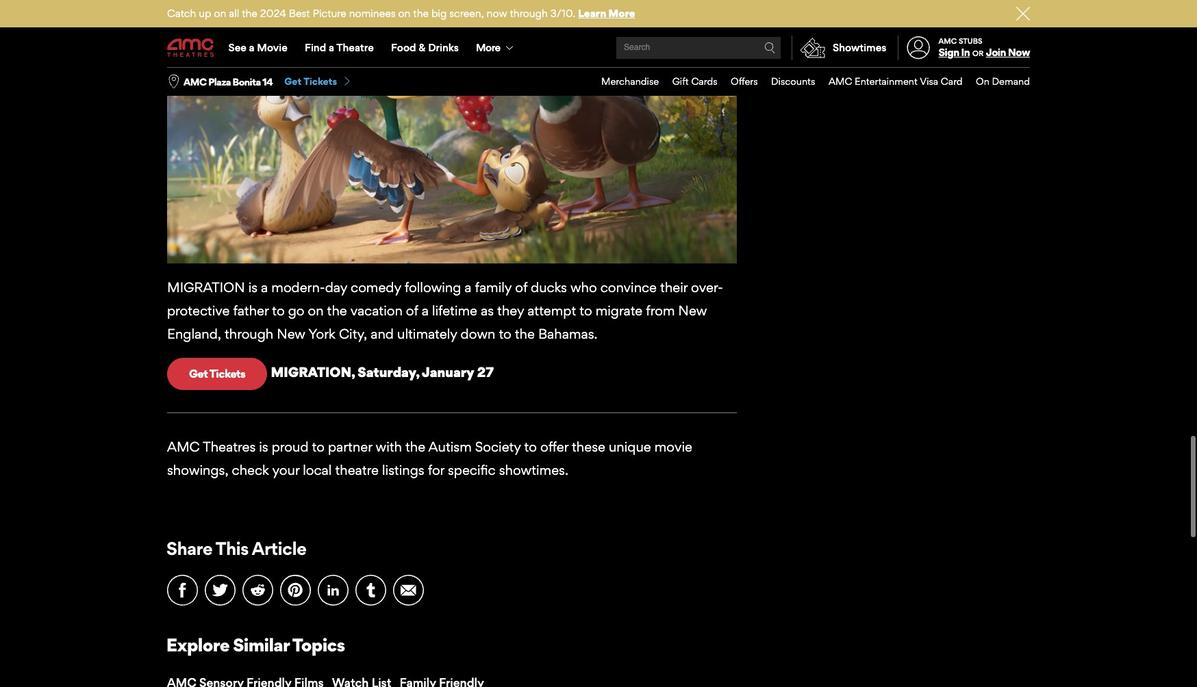 Task type: locate. For each thing, give the bounding box(es) containing it.
proud
[[272, 439, 309, 455]]

lifetime
[[432, 303, 478, 319]]

get down 'england,'
[[189, 367, 208, 381]]

ducks
[[531, 279, 567, 296]]

get tickets link down find
[[284, 75, 352, 88]]

1 horizontal spatial more
[[609, 7, 635, 20]]

&
[[419, 41, 426, 54]]

amc inside amc theatres is proud to partner with the autism society to offer these unique movie showings, check your local theatre listings for specific showtimes.
[[167, 439, 200, 455]]

theatre
[[335, 462, 379, 479]]

movie
[[257, 41, 288, 54]]

to down who
[[580, 303, 592, 319]]

on right go
[[308, 303, 324, 319]]

0 vertical spatial get
[[284, 75, 302, 87]]

listings
[[382, 462, 425, 479]]

a up ultimately
[[422, 303, 429, 319]]

amc stubs sign in or join now
[[939, 36, 1031, 59]]

from
[[646, 303, 675, 319]]

amc for amc theatres is proud to partner with the autism society to offer these unique movie showings, check your local theatre listings for specific showtimes.
[[167, 439, 200, 455]]

is left proud
[[259, 439, 268, 455]]

amc left plaza
[[184, 76, 207, 87]]

new
[[679, 303, 707, 319], [277, 326, 306, 343]]

1 vertical spatial get tickets
[[189, 367, 246, 381]]

join now button
[[987, 46, 1031, 59]]

0 vertical spatial is
[[248, 279, 258, 296]]

get tickets
[[284, 75, 337, 87], [189, 367, 246, 381]]

amc for amc plaza bonita 14
[[184, 76, 207, 87]]

share on linkedin image
[[318, 576, 349, 606]]

partner
[[328, 439, 372, 455]]

0 vertical spatial of
[[515, 279, 528, 296]]

join
[[987, 46, 1006, 59]]

on demand link
[[963, 68, 1031, 96]]

more right learn
[[609, 7, 635, 20]]

go
[[288, 303, 305, 319]]

demand
[[993, 75, 1031, 87]]

migration, saturday, january 27
[[271, 365, 494, 381]]

migration,
[[271, 365, 355, 381]]

1 horizontal spatial tickets
[[304, 75, 337, 87]]

get for the bottom "get tickets" link
[[189, 367, 208, 381]]

menu down showtimes image
[[588, 68, 1031, 96]]

1 horizontal spatial of
[[515, 279, 528, 296]]

down
[[461, 326, 496, 343]]

menu
[[167, 29, 1031, 67], [588, 68, 1031, 96]]

a right the "see"
[[249, 41, 255, 54]]

following
[[405, 279, 461, 296]]

0 vertical spatial tickets
[[304, 75, 337, 87]]

to left go
[[272, 303, 285, 319]]

2024
[[260, 7, 286, 20]]

on right nominees
[[398, 7, 411, 20]]

migrate
[[596, 303, 643, 319]]

is
[[248, 279, 258, 296], [259, 439, 268, 455]]

menu down learn
[[167, 29, 1031, 67]]

on inside the migration is a modern-day comedy following a family of ducks who convince their over- protective father to go on the vacation of a lifetime as they attempt to migrate from new england, through new york city, and ultimately down to the bahamas.
[[308, 303, 324, 319]]

a right find
[[329, 41, 334, 54]]

amc up sign
[[939, 36, 957, 46]]

tickets down find
[[304, 75, 337, 87]]

0 vertical spatial menu
[[167, 29, 1031, 67]]

up
[[199, 7, 211, 20]]

1 horizontal spatial get
[[284, 75, 302, 87]]

the
[[242, 7, 258, 20], [413, 7, 429, 20], [327, 303, 347, 319], [515, 326, 535, 343], [406, 439, 426, 455]]

get right 14
[[284, 75, 302, 87]]

1 vertical spatial menu
[[588, 68, 1031, 96]]

amc logo image
[[167, 39, 215, 57], [167, 39, 215, 57]]

now
[[487, 7, 507, 20]]

0 vertical spatial get tickets
[[284, 75, 337, 87]]

see a movie link
[[220, 29, 296, 67]]

the down they
[[515, 326, 535, 343]]

1 vertical spatial is
[[259, 439, 268, 455]]

1 horizontal spatial new
[[679, 303, 707, 319]]

1 horizontal spatial through
[[510, 7, 548, 20]]

a
[[249, 41, 255, 54], [329, 41, 334, 54], [261, 279, 268, 296], [465, 279, 472, 296], [422, 303, 429, 319]]

check
[[232, 462, 269, 479]]

catch
[[167, 7, 196, 20]]

0 horizontal spatial tickets
[[210, 367, 246, 381]]

1 horizontal spatial get tickets link
[[284, 75, 352, 88]]

0 horizontal spatial is
[[248, 279, 258, 296]]

showtimes.
[[499, 462, 569, 479]]

get tickets down find
[[284, 75, 337, 87]]

saturday,
[[358, 365, 420, 381]]

amc inside 'amc stubs sign in or join now'
[[939, 36, 957, 46]]

0 horizontal spatial get tickets link
[[167, 358, 267, 390]]

amc up showings,
[[167, 439, 200, 455]]

movie
[[655, 439, 693, 455]]

sign in or join amc stubs element
[[898, 29, 1031, 67]]

get tickets link down 'england,'
[[167, 358, 267, 390]]

1 vertical spatial of
[[406, 303, 418, 319]]

of up ultimately
[[406, 303, 418, 319]]

a left family
[[465, 279, 472, 296]]

cards
[[692, 75, 718, 87]]

through down "father"
[[225, 326, 274, 343]]

1 horizontal spatial is
[[259, 439, 268, 455]]

ultimately
[[397, 326, 457, 343]]

similar
[[233, 634, 290, 656]]

1 horizontal spatial on
[[308, 303, 324, 319]]

amc plaza bonita 14
[[184, 76, 273, 87]]

0 vertical spatial through
[[510, 7, 548, 20]]

27
[[477, 365, 494, 381]]

big
[[432, 7, 447, 20]]

amc for amc entertainment visa card
[[829, 75, 853, 87]]

0 horizontal spatial of
[[406, 303, 418, 319]]

on
[[214, 7, 226, 20], [398, 7, 411, 20], [308, 303, 324, 319]]

new down go
[[277, 326, 306, 343]]

is up "father"
[[248, 279, 258, 296]]

1 vertical spatial tickets
[[210, 367, 246, 381]]

through right now
[[510, 7, 548, 20]]

new down over-
[[679, 303, 707, 319]]

0 horizontal spatial through
[[225, 326, 274, 343]]

attempt
[[528, 303, 576, 319]]

amc entertainment visa card link
[[816, 68, 963, 96]]

england,
[[167, 326, 221, 343]]

to up local
[[312, 439, 325, 455]]

1 vertical spatial new
[[277, 326, 306, 343]]

local
[[303, 462, 332, 479]]

amc inside button
[[184, 76, 207, 87]]

0 horizontal spatial get
[[189, 367, 208, 381]]

0 vertical spatial more
[[609, 7, 635, 20]]

0 horizontal spatial more
[[476, 41, 501, 54]]

nominees
[[349, 7, 396, 20]]

get tickets down 'england,'
[[189, 367, 246, 381]]

tickets down 'england,'
[[210, 367, 246, 381]]

menu containing merchandise
[[588, 68, 1031, 96]]

on
[[976, 75, 990, 87]]

food & drinks link
[[383, 29, 468, 67]]

1 vertical spatial get
[[189, 367, 208, 381]]

more inside button
[[476, 41, 501, 54]]

submit search icon image
[[765, 42, 776, 53]]

more down now
[[476, 41, 501, 54]]

more
[[609, 7, 635, 20], [476, 41, 501, 54]]

explore
[[166, 634, 230, 656]]

over-
[[691, 279, 723, 296]]

tickets for the bottom "get tickets" link
[[210, 367, 246, 381]]

to down they
[[499, 326, 512, 343]]

plaza
[[208, 76, 231, 87]]

migration
[[167, 279, 245, 296]]

on left all
[[214, 7, 226, 20]]

discounts link
[[758, 68, 816, 96]]

of
[[515, 279, 528, 296], [406, 303, 418, 319]]

to
[[272, 303, 285, 319], [580, 303, 592, 319], [499, 326, 512, 343], [312, 439, 325, 455], [525, 439, 537, 455]]

showtimes image
[[793, 36, 833, 60]]

amc down showtimes "link"
[[829, 75, 853, 87]]

food & drinks
[[391, 41, 459, 54]]

get
[[284, 75, 302, 87], [189, 367, 208, 381]]

through inside the migration is a modern-day comedy following a family of ducks who convince their over- protective father to go on the vacation of a lifetime as they attempt to migrate from new england, through new york city, and ultimately down to the bahamas.
[[225, 326, 274, 343]]

1 vertical spatial more
[[476, 41, 501, 54]]

1 vertical spatial through
[[225, 326, 274, 343]]

january
[[422, 365, 474, 381]]

the right all
[[242, 7, 258, 20]]

on demand
[[976, 75, 1031, 87]]

sign
[[939, 46, 960, 59]]

through
[[510, 7, 548, 20], [225, 326, 274, 343]]

of up they
[[515, 279, 528, 296]]

the up listings
[[406, 439, 426, 455]]

merchandise
[[602, 75, 659, 87]]



Task type: describe. For each thing, give the bounding box(es) containing it.
specific
[[448, 462, 496, 479]]

who
[[571, 279, 597, 296]]

for
[[428, 462, 445, 479]]

modern-
[[272, 279, 325, 296]]

society
[[475, 439, 521, 455]]

autism
[[429, 439, 472, 455]]

card
[[941, 75, 963, 87]]

post on reddit image
[[243, 576, 273, 606]]

with
[[376, 439, 402, 455]]

offers
[[731, 75, 758, 87]]

these
[[572, 439, 606, 455]]

email image
[[393, 576, 424, 606]]

this
[[215, 538, 249, 560]]

find
[[305, 41, 326, 54]]

see
[[229, 41, 247, 54]]

pin on pinterest image
[[280, 576, 311, 606]]

stubs
[[959, 36, 983, 46]]

migration is a modern-day comedy following a family of ducks who convince their over- protective father to go on the vacation of a lifetime as they attempt to migrate from new england, through new york city, and ultimately down to the bahamas.
[[167, 279, 723, 343]]

vacation
[[351, 303, 403, 319]]

york
[[309, 326, 336, 343]]

1 vertical spatial get tickets link
[[167, 358, 267, 390]]

a inside find a theatre 'link'
[[329, 41, 334, 54]]

the left big
[[413, 7, 429, 20]]

find a theatre
[[305, 41, 374, 54]]

picture
[[313, 7, 347, 20]]

offer
[[541, 439, 569, 455]]

protective
[[167, 303, 230, 319]]

0 horizontal spatial new
[[277, 326, 306, 343]]

get for the topmost "get tickets" link
[[284, 75, 302, 87]]

their
[[661, 279, 688, 296]]

to up showtimes.
[[525, 439, 537, 455]]

0 vertical spatial new
[[679, 303, 707, 319]]

amc theatres is proud to partner with the autism society to offer these unique movie showings, check your local theatre listings for specific showtimes.
[[167, 439, 693, 479]]

food
[[391, 41, 416, 54]]

bonita
[[233, 76, 261, 87]]

unique
[[609, 439, 651, 455]]

gift
[[673, 75, 689, 87]]

all
[[229, 7, 239, 20]]

day
[[325, 279, 347, 296]]

catch up on all the 2024 best picture nominees on the big screen, now through 3/10. learn more
[[167, 7, 635, 20]]

post on tumblr image
[[356, 576, 386, 606]]

a up "father"
[[261, 279, 268, 296]]

visa
[[920, 75, 939, 87]]

search the AMC website text field
[[622, 43, 765, 53]]

1 horizontal spatial get tickets
[[284, 75, 337, 87]]

amc plaza bonita 14 button
[[184, 75, 273, 88]]

entertainment
[[855, 75, 918, 87]]

0 horizontal spatial get tickets
[[189, 367, 246, 381]]

screen,
[[450, 7, 484, 20]]

explore similar topics
[[166, 634, 345, 656]]

city,
[[339, 326, 367, 343]]

gift cards
[[673, 75, 718, 87]]

or
[[973, 49, 984, 58]]

comedy
[[351, 279, 401, 296]]

14
[[263, 76, 273, 87]]

is inside the migration is a modern-day comedy following a family of ducks who convince their over- protective father to go on the vacation of a lifetime as they attempt to migrate from new england, through new york city, and ultimately down to the bahamas.
[[248, 279, 258, 296]]

gift cards link
[[659, 68, 718, 96]]

cookie consent banner dialog
[[0, 651, 1198, 688]]

bahamas.
[[538, 326, 598, 343]]

learn more link
[[578, 7, 635, 20]]

learn
[[578, 7, 607, 20]]

theatre
[[337, 41, 374, 54]]

user profile image
[[900, 37, 938, 59]]

showings,
[[167, 462, 229, 479]]

amc entertainment visa card
[[829, 75, 963, 87]]

2 horizontal spatial on
[[398, 7, 411, 20]]

family
[[475, 279, 512, 296]]

the down "day"
[[327, 303, 347, 319]]

menu containing more
[[167, 29, 1031, 67]]

now
[[1008, 46, 1031, 59]]

best
[[289, 7, 310, 20]]

find a theatre link
[[296, 29, 383, 67]]

0 vertical spatial get tickets link
[[284, 75, 352, 88]]

sign in button
[[939, 46, 970, 59]]

is inside amc theatres is proud to partner with the autism society to offer these unique movie showings, check your local theatre listings for specific showtimes.
[[259, 439, 268, 455]]

tickets for the topmost "get tickets" link
[[304, 75, 337, 87]]

they
[[498, 303, 524, 319]]

offers link
[[718, 68, 758, 96]]

amc for amc stubs sign in or join now
[[939, 36, 957, 46]]

the inside amc theatres is proud to partner with the autism society to offer these unique movie showings, check your local theatre listings for specific showtimes.
[[406, 439, 426, 455]]

father
[[233, 303, 269, 319]]

topics
[[292, 634, 345, 656]]

and
[[371, 326, 394, 343]]

3/10.
[[551, 7, 576, 20]]

0 horizontal spatial on
[[214, 7, 226, 20]]

more button
[[468, 29, 525, 67]]

share this article
[[166, 538, 306, 560]]

see a movie
[[229, 41, 288, 54]]

as
[[481, 303, 494, 319]]

drinks
[[428, 41, 459, 54]]

a inside see a movie link
[[249, 41, 255, 54]]

in
[[962, 46, 970, 59]]

theatres
[[203, 439, 256, 455]]



Task type: vqa. For each thing, say whether or not it's contained in the screenshot.
Compare the Tiers of AMC Stubs
no



